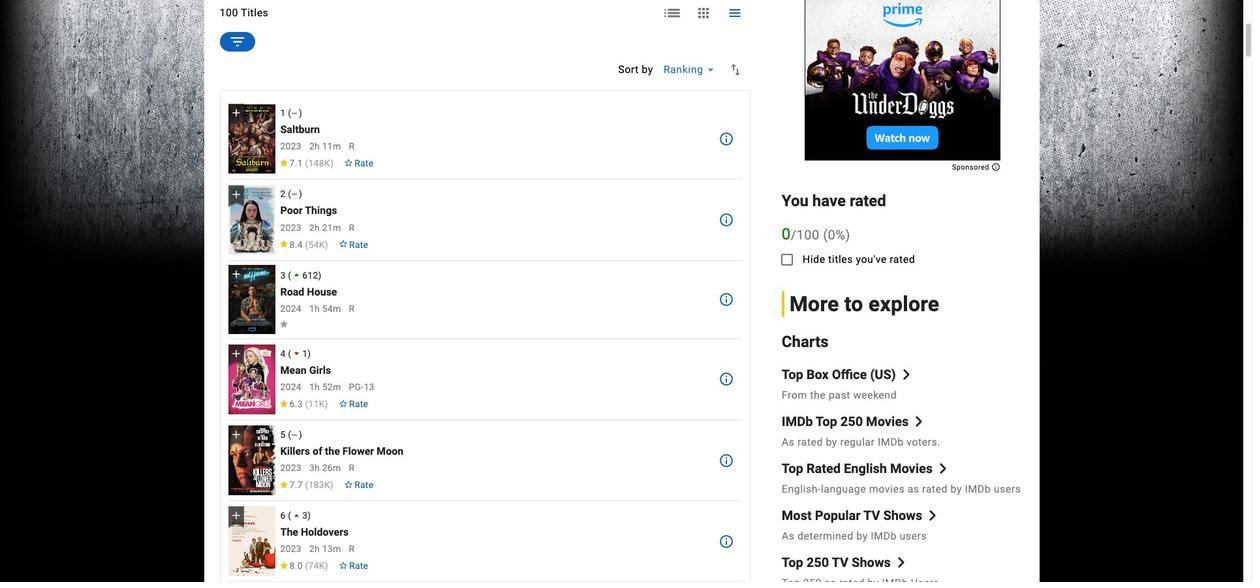 Task type: describe. For each thing, give the bounding box(es) containing it.
titles
[[828, 253, 853, 265]]

21m
[[322, 222, 341, 233]]

saltburn link
[[280, 123, 320, 136]]

rate button for killers of the flower moon
[[339, 473, 379, 497]]

) right '1 ('
[[299, 108, 302, 118]]

6.3 ( 11k )
[[290, 399, 328, 409]]

8.0
[[290, 561, 303, 571]]

ranking
[[664, 63, 703, 76]]

( for 2 (
[[288, 189, 291, 199]]

148k
[[308, 158, 330, 169]]

( for 6 (
[[288, 510, 291, 521]]

) inside ranking 4 element
[[308, 348, 311, 359]]

sort by
[[618, 63, 653, 76]]

( for 8.4 ( 54k )
[[305, 239, 308, 250]]

box
[[807, 367, 829, 383]]

rate button for saltburn
[[339, 152, 379, 175]]

r for killers of the flower moon
[[349, 463, 355, 473]]

holdovers
[[301, 526, 349, 539]]

movies
[[869, 483, 905, 496]]

chevron right inline image for most popular tv shows
[[928, 511, 938, 521]]

no rank change element for killers of the flower moon
[[291, 431, 299, 438]]

you have rated
[[782, 192, 886, 210]]

more
[[790, 291, 839, 316]]

) down "2h 21m"
[[325, 239, 328, 250]]

Hide titles you've rated checkbox
[[771, 244, 803, 275]]

by down the most popular tv shows link at the right
[[856, 530, 868, 543]]

see more information about road house image
[[718, 292, 734, 308]]

tim meadows, tina fey, christopher briney, reneé rapp, jaquel spivey, angourie rice, bebe wood, avantika, and auli'i cravalho in mean girls (2024) image
[[228, 345, 275, 414]]

8.4
[[290, 239, 303, 250]]

robert de niro, leonardo dicaprio, and lily gladstone in killers of the flower moon (2023) image
[[228, 426, 275, 495]]

rate for poor things
[[349, 239, 368, 250]]

2 (
[[280, 189, 291, 199]]

language
[[821, 483, 866, 496]]

rated right as
[[922, 483, 948, 496]]

killers
[[280, 445, 310, 457]]

you've
[[856, 253, 887, 265]]

rate button for the holdovers
[[333, 554, 373, 578]]

poor things
[[280, 205, 337, 217]]

100 inside 0 / 100 ( 0% )
[[797, 227, 820, 243]]

7.7 ( 183k )
[[290, 480, 334, 490]]

add image for poor
[[229, 188, 242, 201]]

moved up 612 in ranking element
[[290, 268, 318, 282]]

star border inline image for mean girls
[[339, 400, 348, 407]]

top rated english movies
[[782, 461, 933, 477]]

the
[[280, 526, 298, 539]]

by right sort at top
[[642, 63, 653, 76]]

rate button for poor things
[[333, 233, 373, 256]]

top for rated
[[782, 461, 803, 477]]

sponsored content section
[[805, 0, 1001, 172]]

movies for top rated english movies
[[890, 461, 933, 477]]

imdb down from in the right of the page
[[782, 414, 813, 430]]

imdb right as
[[965, 483, 991, 496]]

to
[[844, 291, 863, 316]]

3 for 3 (
[[280, 270, 286, 280]]

r for the holdovers
[[349, 544, 355, 554]]

english-
[[782, 483, 821, 496]]

rate for saltburn
[[354, 158, 374, 169]]

from
[[782, 389, 807, 402]]

moon
[[377, 445, 403, 457]]

rated up rated
[[798, 436, 823, 449]]

183k
[[308, 480, 330, 490]]

star inline image for poor things
[[279, 240, 288, 248]]

( for 7.1 ( 148k )
[[305, 158, 308, 169]]

movies for imdb top 250 movies
[[866, 414, 909, 430]]

100 titles
[[220, 6, 268, 19]]

filter image
[[228, 33, 246, 51]]

1 for 1
[[302, 348, 308, 359]]

no rank change image for killers of the flower moon
[[291, 431, 298, 438]]

voters.
[[907, 436, 940, 449]]

tv for 250
[[832, 555, 849, 571]]

0 vertical spatial the
[[810, 389, 826, 402]]

no rank change element for poor things
[[291, 191, 299, 198]]

1h 52m
[[309, 382, 341, 392]]

top for 250
[[782, 555, 803, 571]]

by down the imdb top 250 movies
[[826, 436, 837, 449]]

arrow drop up image
[[290, 509, 304, 523]]

rated right have
[[850, 192, 886, 210]]

the holdovers link
[[280, 526, 349, 539]]

13
[[364, 382, 374, 392]]

group for killers of the flower moon
[[228, 426, 275, 495]]

) down 1h 52m
[[325, 399, 328, 409]]

2h 11m
[[309, 141, 341, 152]]

poor things link
[[280, 205, 337, 217]]

group for road house
[[228, 265, 275, 334]]

3h 26m
[[309, 463, 341, 473]]

star inline image for saltburn
[[279, 159, 288, 167]]

chevron right inline image for imdb top 250 movies
[[914, 417, 924, 427]]

no rank change image for saltburn
[[291, 110, 298, 116]]

mean
[[280, 364, 307, 376]]

see more information about the holdovers image
[[718, 534, 734, 549]]

0%
[[828, 227, 846, 243]]

) inside 0 / 100 ( 0% )
[[846, 227, 850, 243]]

r for poor things
[[349, 222, 355, 233]]

ranking 5 element
[[280, 429, 711, 440]]

6.3
[[290, 399, 303, 409]]

as
[[908, 483, 919, 496]]

8.4 ( 54k )
[[290, 239, 328, 250]]

as rated by regular imdb voters.
[[782, 436, 940, 449]]

this title is currently not ratable image
[[279, 320, 288, 327]]

top 250 tv shows link
[[782, 555, 907, 571]]

popular
[[815, 508, 861, 524]]

) inside ranking 6 element
[[308, 510, 311, 521]]

the holdovers
[[280, 526, 349, 539]]

6
[[280, 510, 286, 521]]

arrow drop down image
[[290, 347, 304, 360]]

1h for girls
[[309, 382, 320, 392]]

8.0 ( 74k )
[[290, 561, 328, 571]]

3 (
[[280, 270, 291, 280]]

ranking 3 element
[[280, 268, 711, 282]]

4
[[280, 348, 286, 359]]

2
[[280, 189, 286, 199]]

imdb top 250 movies
[[782, 414, 909, 430]]

ranking 1 element
[[280, 108, 711, 118]]

1 vertical spatial the
[[325, 445, 340, 457]]

1 (
[[280, 108, 291, 118]]

mean girls link
[[280, 364, 331, 377]]

5
[[280, 429, 286, 440]]

( for 6.3 ( 11k )
[[305, 399, 308, 409]]

group for saltburn
[[228, 104, 275, 174]]

girls
[[309, 364, 331, 376]]

office
[[832, 367, 867, 383]]

star inline image for mean girls
[[279, 400, 288, 407]]

imdb rating: 7.1 element
[[279, 158, 334, 169]]

74k
[[308, 561, 325, 571]]

see more information about mean girls image
[[718, 372, 734, 387]]

most
[[782, 508, 812, 524]]

imdb rating: 8.4 element
[[279, 239, 328, 250]]

as for imdb top 250 movies
[[782, 436, 795, 449]]

0 vertical spatial 100
[[220, 6, 238, 19]]

see more information about saltburn image
[[718, 131, 734, 147]]

52m
[[322, 382, 341, 392]]

2024 for mean girls
[[280, 382, 302, 392]]

english
[[844, 461, 887, 477]]

1h for house
[[309, 303, 320, 314]]

english-language movies as rated by imdb users
[[782, 483, 1021, 496]]

top box office (us) link
[[782, 367, 912, 383]]

shows for most popular tv shows
[[883, 508, 922, 524]]

of
[[313, 445, 322, 457]]

arrow drop up image
[[290, 268, 304, 282]]

house
[[307, 286, 337, 298]]

imdb left voters.
[[878, 436, 904, 449]]

richard e. grant, rosamund pike, richie cotterell, barry keoghan, archie madekwe, and jacob elordi in saltburn (2023) image
[[228, 104, 275, 174]]

star border inline image for the holdovers
[[339, 562, 348, 569]]

top down from the past weekend
[[816, 414, 837, 430]]

rate for killers of the flower moon
[[354, 480, 374, 490]]

) right no rank change image
[[299, 189, 302, 199]]

sort
[[618, 63, 639, 76]]

11m
[[322, 141, 341, 152]]

road
[[280, 286, 304, 298]]

this title is currently not ratable element
[[279, 319, 292, 329]]

) inside ranking 3 element
[[318, 270, 322, 280]]

as for most popular tv shows
[[782, 530, 795, 543]]



Task type: locate. For each thing, give the bounding box(es) containing it.
1 vertical spatial 1
[[302, 348, 308, 359]]

2 2h from the top
[[309, 222, 320, 233]]

star inline image inside imdb rating: 8.4 element
[[279, 240, 288, 248]]

0 vertical spatial shows
[[883, 508, 922, 524]]

more to explore
[[790, 291, 939, 316]]

tv down as determined by imdb users
[[832, 555, 849, 571]]

( up saltburn
[[288, 108, 291, 118]]

1 vertical spatial tv
[[832, 555, 849, 571]]

rate right 54k
[[349, 239, 368, 250]]

group for poor things
[[228, 185, 275, 255]]

paul giamatti, dominic sessa, and da'vine joy randolph in the holdovers (2023) image
[[228, 507, 275, 576]]

star border inline image for of
[[344, 481, 353, 488]]

0 vertical spatial 3
[[280, 270, 286, 280]]

/
[[791, 227, 797, 243]]

r down flower
[[349, 463, 355, 473]]

ranking 6 element
[[280, 509, 711, 523]]

tv for popular
[[863, 508, 880, 524]]

add image left "2"
[[229, 188, 242, 201]]

1 vertical spatial chevron right inline image
[[928, 511, 938, 521]]

3 2023 from the top
[[280, 463, 302, 473]]

star border inline image
[[344, 159, 353, 167], [339, 400, 348, 407], [339, 562, 348, 569]]

grid view image
[[696, 5, 711, 21]]

as determined by imdb users
[[782, 530, 927, 543]]

1 vertical spatial as
[[782, 530, 795, 543]]

no rank change image
[[291, 110, 298, 116], [291, 431, 298, 438]]

2 add image from the top
[[229, 509, 242, 522]]

2023 down the
[[280, 544, 302, 554]]

1 up saltburn
[[280, 108, 286, 118]]

5 star inline image from the top
[[279, 562, 288, 569]]

explore
[[869, 291, 939, 316]]

4 (
[[280, 348, 291, 359]]

tv up as determined by imdb users
[[863, 508, 880, 524]]

rate button
[[339, 152, 379, 175], [333, 233, 373, 256], [333, 392, 373, 416], [339, 473, 379, 497], [333, 554, 373, 578]]

the
[[810, 389, 826, 402], [325, 445, 340, 457]]

chevron right inline image inside the top box office (us) link
[[901, 370, 912, 380]]

( up hide
[[823, 227, 828, 243]]

top 250 tv shows
[[782, 555, 891, 571]]

top down determined
[[782, 555, 803, 571]]

by right as
[[951, 483, 962, 496]]

weekend
[[853, 389, 897, 402]]

1 horizontal spatial chevron right inline image
[[928, 511, 938, 521]]

1 vertical spatial 100
[[797, 227, 820, 243]]

ranking 4 element
[[280, 347, 711, 360]]

1 horizontal spatial 250
[[840, 414, 863, 430]]

no rank change element right "2"
[[291, 191, 299, 198]]

no rank change element
[[291, 110, 299, 116], [291, 191, 299, 198], [291, 431, 299, 438]]

( right 7.7
[[305, 480, 308, 490]]

2023 down killers
[[280, 463, 302, 473]]

add image left 6
[[229, 509, 242, 522]]

chevron right inline image for top rated english movies
[[938, 464, 948, 474]]

tv
[[863, 508, 880, 524], [832, 555, 849, 571]]

0 horizontal spatial 1
[[280, 108, 286, 118]]

no rank change element inside the ranking 5 element
[[291, 431, 299, 438]]

3 left arrow drop up icon
[[280, 270, 286, 280]]

2023 for saltburn
[[280, 141, 302, 152]]

0 horizontal spatial 3
[[280, 270, 286, 280]]

from the past weekend
[[782, 389, 897, 402]]

1 vertical spatial star border inline image
[[344, 481, 353, 488]]

selected:  compact view image
[[727, 5, 743, 21]]

( right 8.4
[[305, 239, 308, 250]]

( right 6
[[288, 510, 291, 521]]

) down 11m
[[330, 158, 334, 169]]

0 vertical spatial 2024
[[280, 303, 302, 314]]

rate right 74k
[[349, 561, 368, 571]]

star inline image inside imdb rating: 7.1 element
[[279, 159, 288, 167]]

no rank change image inside ranking 1 element
[[291, 110, 298, 116]]

1 vertical spatial 250
[[807, 555, 829, 571]]

2024 down mean
[[280, 382, 302, 392]]

see more information about killers of the flower moon image
[[718, 453, 734, 468]]

1 horizontal spatial users
[[994, 483, 1021, 496]]

1 vertical spatial add image
[[229, 509, 242, 522]]

imdb rating: 6.3 element
[[279, 399, 328, 409]]

r right 21m on the left of page
[[349, 222, 355, 233]]

0 vertical spatial 1
[[280, 108, 286, 118]]

star inline image for killers of the flower moon
[[279, 481, 288, 488]]

moved up 3 in ranking element
[[290, 509, 308, 523]]

2 2023 from the top
[[280, 222, 302, 233]]

1 vertical spatial chevron right inline image
[[938, 464, 948, 474]]

rate for the holdovers
[[349, 561, 368, 571]]

0 vertical spatial chevron right inline image
[[901, 370, 912, 380]]

7.1
[[290, 158, 303, 169]]

star border inline image down 13m
[[339, 562, 348, 569]]

1 add image from the top
[[229, 107, 242, 120]]

r for road house
[[349, 303, 355, 314]]

r for saltburn
[[349, 141, 355, 152]]

you
[[782, 192, 809, 210]]

r
[[349, 141, 355, 152], [349, 222, 355, 233], [349, 303, 355, 314], [349, 463, 355, 473], [349, 544, 355, 554]]

1 no rank change image from the top
[[291, 110, 298, 116]]

rate for mean girls
[[349, 399, 368, 409]]

2h for the holdovers
[[309, 544, 320, 554]]

( right 7.1
[[305, 158, 308, 169]]

0 horizontal spatial chevron right inline image
[[896, 558, 907, 568]]

see more information about poor things image
[[718, 212, 734, 228]]

road house
[[280, 286, 337, 298]]

) up the house
[[318, 270, 322, 280]]

star inline image left 7.7
[[279, 481, 288, 488]]

1 vertical spatial 2h
[[309, 222, 320, 233]]

0 horizontal spatial 250
[[807, 555, 829, 571]]

group left 5
[[228, 426, 275, 495]]

star border inline image right '183k'
[[344, 481, 353, 488]]

no rank change element inside ranking 2 element
[[291, 191, 299, 198]]

0 vertical spatial as
[[782, 436, 795, 449]]

3 r from the top
[[349, 303, 355, 314]]

2023 for poor things
[[280, 222, 302, 233]]

0 vertical spatial users
[[994, 483, 1021, 496]]

star border inline image for saltburn
[[344, 159, 353, 167]]

chevron right inline image inside "top rated english movies" link
[[938, 464, 948, 474]]

shows
[[883, 508, 922, 524], [852, 555, 891, 571]]

(us)
[[870, 367, 896, 383]]

( for 3 (
[[288, 270, 291, 280]]

) right arrow drop down image
[[308, 348, 311, 359]]

as down from in the right of the page
[[782, 436, 795, 449]]

1 add image from the top
[[229, 188, 242, 201]]

chevron right inline image for top 250 tv shows
[[896, 558, 907, 568]]

no rank change image
[[291, 191, 298, 198]]

rate
[[354, 158, 374, 169], [349, 239, 368, 250], [349, 399, 368, 409], [354, 480, 374, 490], [349, 561, 368, 571]]

( right 5
[[288, 429, 291, 440]]

saltburn
[[280, 123, 320, 136]]

0 horizontal spatial tv
[[832, 555, 849, 571]]

star border inline image
[[339, 240, 348, 248], [344, 481, 353, 488]]

1h
[[309, 303, 320, 314], [309, 382, 320, 392]]

add image
[[229, 107, 242, 120], [229, 509, 242, 522]]

the right of
[[325, 445, 340, 457]]

things
[[305, 205, 337, 217]]

3h
[[309, 463, 320, 473]]

4 group from the top
[[228, 345, 275, 414]]

pg-13
[[349, 382, 374, 392]]

1 up mean girls
[[302, 348, 308, 359]]

1 vertical spatial 1h
[[309, 382, 320, 392]]

r right 13m
[[349, 544, 355, 554]]

1 horizontal spatial 100
[[797, 227, 820, 243]]

1 2023 from the top
[[280, 141, 302, 152]]

1 vertical spatial movies
[[890, 461, 933, 477]]

2 add image from the top
[[229, 268, 242, 281]]

add image
[[229, 188, 242, 201], [229, 268, 242, 281], [229, 347, 242, 360], [229, 428, 242, 441]]

add image for road
[[229, 268, 242, 281]]

group left the
[[228, 507, 275, 576]]

3 add image from the top
[[229, 347, 242, 360]]

( for 8.0 ( 74k )
[[305, 561, 308, 571]]

add image for the holdovers
[[229, 509, 242, 522]]

3 2h from the top
[[309, 544, 320, 554]]

) right 5 (
[[299, 429, 302, 440]]

0 vertical spatial chevron right inline image
[[914, 417, 924, 427]]

250 down determined
[[807, 555, 829, 571]]

1 vertical spatial 2024
[[280, 382, 302, 392]]

1 2h from the top
[[309, 141, 320, 152]]

1 horizontal spatial tv
[[863, 508, 880, 524]]

4 add image from the top
[[229, 428, 242, 441]]

2h for poor things
[[309, 222, 320, 233]]

change sort by direction image
[[727, 62, 743, 78]]

hide titles you've rated
[[803, 253, 915, 265]]

charts
[[782, 333, 829, 351]]

1 r from the top
[[349, 141, 355, 152]]

1 vertical spatial users
[[900, 530, 927, 543]]

1 horizontal spatial 1
[[302, 348, 308, 359]]

1 group from the top
[[228, 104, 275, 174]]

2h left 21m on the left of page
[[309, 222, 320, 233]]

0 vertical spatial 2h
[[309, 141, 320, 152]]

0 vertical spatial no rank change element
[[291, 110, 299, 116]]

100 right 0
[[797, 227, 820, 243]]

star border inline image right 148k
[[344, 159, 353, 167]]

3 for 3
[[302, 510, 308, 521]]

100 left "titles"
[[220, 6, 238, 19]]

1 as from the top
[[782, 436, 795, 449]]

mark ruffalo and emma stone in poor things (2023) image
[[228, 185, 275, 255]]

2023 up 7.1
[[280, 141, 302, 152]]

0 vertical spatial add image
[[229, 107, 242, 120]]

3
[[280, 270, 286, 280], [302, 510, 308, 521]]

( inside ranking 4 element
[[288, 348, 291, 359]]

2 as from the top
[[782, 530, 795, 543]]

chevron right inline image down english-language movies as rated by imdb users
[[928, 511, 938, 521]]

have
[[812, 192, 846, 210]]

1 no rank change element from the top
[[291, 110, 299, 116]]

7.7
[[290, 480, 303, 490]]

rate down the pg-
[[349, 399, 368, 409]]

movies up as
[[890, 461, 933, 477]]

0 vertical spatial star border inline image
[[339, 240, 348, 248]]

1 horizontal spatial chevron right inline image
[[914, 417, 924, 427]]

) down 26m
[[330, 480, 334, 490]]

no rank change element for saltburn
[[291, 110, 299, 116]]

54k
[[308, 239, 325, 250]]

2 vertical spatial 2h
[[309, 544, 320, 554]]

road house link
[[280, 286, 337, 298]]

4 2023 from the top
[[280, 544, 302, 554]]

( right "4"
[[288, 348, 291, 359]]

r right 11m
[[349, 141, 355, 152]]

chevron right inline image
[[901, 370, 912, 380], [928, 511, 938, 521]]

star inline image left 7.1
[[279, 159, 288, 167]]

moved down 1 in ranking element
[[290, 347, 308, 360]]

2h 13m
[[309, 544, 341, 554]]

4 r from the top
[[349, 463, 355, 473]]

top up 'english-'
[[782, 461, 803, 477]]

1 vertical spatial no rank change image
[[291, 431, 298, 438]]

1 vertical spatial shows
[[852, 555, 891, 571]]

as down most
[[782, 530, 795, 543]]

3 right 6 (
[[302, 510, 308, 521]]

5 group from the top
[[228, 426, 275, 495]]

no rank change element inside ranking 1 element
[[291, 110, 299, 116]]

r right 54m
[[349, 303, 355, 314]]

0 vertical spatial 250
[[840, 414, 863, 430]]

past
[[829, 389, 850, 402]]

star border inline image down 21m on the left of page
[[339, 240, 348, 248]]

arrow drop down image
[[703, 62, 719, 78]]

2 horizontal spatial chevron right inline image
[[938, 464, 948, 474]]

chevron right inline image right (us)
[[901, 370, 912, 380]]

2 vertical spatial no rank change element
[[291, 431, 299, 438]]

2 r from the top
[[349, 222, 355, 233]]

poor
[[280, 205, 303, 217]]

1 for 1 (
[[280, 108, 286, 118]]

rate right 148k
[[354, 158, 374, 169]]

group left "4"
[[228, 345, 275, 414]]

0 / 100 ( 0% )
[[782, 225, 850, 243]]

4 star inline image from the top
[[279, 481, 288, 488]]

1 vertical spatial 3
[[302, 510, 308, 521]]

0 vertical spatial movies
[[866, 414, 909, 430]]

add image for mean
[[229, 347, 242, 360]]

1 horizontal spatial the
[[810, 389, 826, 402]]

2 2024 from the top
[[280, 382, 302, 392]]

rated right you've
[[890, 253, 915, 265]]

) right arrow drop up image on the bottom of the page
[[308, 510, 311, 521]]

2h 21m
[[309, 222, 341, 233]]

2023 for the holdovers
[[280, 544, 302, 554]]

chevron right inline image inside the most popular tv shows link
[[928, 511, 938, 521]]

star border inline image for things
[[339, 240, 348, 248]]

3 star inline image from the top
[[279, 400, 288, 407]]

3 group from the top
[[228, 265, 275, 334]]

top box office (us)
[[782, 367, 896, 383]]

most popular tv shows link
[[782, 508, 938, 524]]

regular
[[840, 436, 875, 449]]

( up road
[[288, 270, 291, 280]]

group
[[228, 104, 275, 174], [228, 185, 275, 255], [228, 265, 275, 334], [228, 345, 275, 414], [228, 426, 275, 495], [228, 507, 275, 576]]

rate down flower
[[354, 480, 374, 490]]

( inside ranking 3 element
[[288, 270, 291, 280]]

group for the holdovers
[[228, 507, 275, 576]]

group left '1 ('
[[228, 104, 275, 174]]

chevron right inline image up voters.
[[914, 417, 924, 427]]

movies
[[866, 414, 909, 430], [890, 461, 933, 477]]

( for 1 (
[[288, 108, 291, 118]]

612
[[302, 270, 318, 280]]

movies down weekend
[[866, 414, 909, 430]]

2023 for killers of the flower moon
[[280, 463, 302, 473]]

detailed view image
[[664, 5, 680, 21]]

imdb down the most popular tv shows link at the right
[[871, 530, 897, 543]]

star inline image inside the imdb rating: 6.3 element
[[279, 400, 288, 407]]

0 horizontal spatial chevron right inline image
[[901, 370, 912, 380]]

2 vertical spatial star border inline image
[[339, 562, 348, 569]]

add image for saltburn
[[229, 107, 242, 120]]

( for 4 (
[[288, 348, 291, 359]]

1
[[280, 108, 286, 118], [302, 348, 308, 359]]

0 horizontal spatial users
[[900, 530, 927, 543]]

top for box
[[782, 367, 803, 383]]

2024 up this title is currently not ratable element
[[280, 303, 302, 314]]

2 star inline image from the top
[[279, 240, 288, 248]]

1 vertical spatial no rank change element
[[291, 191, 299, 198]]

1h 54m
[[309, 303, 341, 314]]

1h left '52m'
[[309, 382, 320, 392]]

chevron right inline image inside top 250 tv shows link
[[896, 558, 907, 568]]

star inline image left 8.4
[[279, 240, 288, 248]]

2023
[[280, 141, 302, 152], [280, 222, 302, 233], [280, 463, 302, 473], [280, 544, 302, 554]]

no rank change image up saltburn
[[291, 110, 298, 116]]

killers of the flower moon link
[[280, 445, 403, 458]]

star inline image inside the "imdb rating: 8.0" 'element'
[[279, 562, 288, 569]]

determined
[[798, 530, 854, 543]]

2 group from the top
[[228, 185, 275, 255]]

0 vertical spatial tv
[[863, 508, 880, 524]]

add image for killers
[[229, 428, 242, 441]]

2 no rank change image from the top
[[291, 431, 298, 438]]

shows for top 250 tv shows
[[852, 555, 891, 571]]

no rank change element right 5
[[291, 431, 299, 438]]

star inline image
[[279, 159, 288, 167], [279, 240, 288, 248], [279, 400, 288, 407], [279, 481, 288, 488], [279, 562, 288, 569]]

imdb rating: 7.7 element
[[279, 480, 334, 490]]

imdb top 250 movies link
[[782, 414, 924, 430]]

flower
[[343, 445, 374, 457]]

( right '6.3'
[[305, 399, 308, 409]]

shows down as determined by imdb users
[[852, 555, 891, 571]]

2h left 11m
[[309, 141, 320, 152]]

group left "2"
[[228, 185, 275, 255]]

killers of the flower moon
[[280, 445, 403, 457]]

( right "2"
[[288, 189, 291, 199]]

) down 2h 13m
[[325, 561, 328, 571]]

rate button for mean girls
[[333, 392, 373, 416]]

26m
[[322, 463, 341, 473]]

2 vertical spatial chevron right inline image
[[896, 558, 907, 568]]

3 no rank change element from the top
[[291, 431, 299, 438]]

6 group from the top
[[228, 507, 275, 576]]

( for 7.7 ( 183k )
[[305, 480, 308, 490]]

top rated english movies link
[[782, 461, 948, 477]]

13m
[[322, 544, 341, 554]]

star inline image left '6.3'
[[279, 400, 288, 407]]

no rank change image inside the ranking 5 element
[[291, 431, 298, 438]]

add image left 5
[[229, 428, 242, 441]]

1 2024 from the top
[[280, 303, 302, 314]]

250 up regular
[[840, 414, 863, 430]]

2024 for road house
[[280, 303, 302, 314]]

pg-
[[349, 382, 364, 392]]

6 (
[[280, 510, 291, 521]]

star inline image for the holdovers
[[279, 562, 288, 569]]

chevron right inline image inside imdb top 250 movies link
[[914, 417, 924, 427]]

no rank change image right 5
[[291, 431, 298, 438]]

2024
[[280, 303, 302, 314], [280, 382, 302, 392]]

group left this title is currently not ratable icon on the left bottom of the page
[[228, 265, 275, 334]]

) up titles
[[846, 227, 850, 243]]

( inside ranking 6 element
[[288, 510, 291, 521]]

star inline image inside imdb rating: 7.7 element
[[279, 481, 288, 488]]

add image left '1 ('
[[229, 107, 242, 120]]

star inline image left the 8.0
[[279, 562, 288, 569]]

jake gyllenhaal in road house (2024) image
[[228, 265, 275, 334]]

0 vertical spatial star border inline image
[[344, 159, 353, 167]]

5 r from the top
[[349, 544, 355, 554]]

group for mean girls
[[228, 345, 275, 414]]

most popular tv shows
[[782, 508, 922, 524]]

1 inside ranking 4 element
[[302, 348, 308, 359]]

2h
[[309, 141, 320, 152], [309, 222, 320, 233], [309, 544, 320, 554]]

checkbox unchecked image
[[779, 252, 795, 268]]

1 1h from the top
[[309, 303, 320, 314]]

54m
[[322, 303, 341, 314]]

0 vertical spatial 1h
[[309, 303, 320, 314]]

0
[[782, 225, 791, 243]]

chevron right inline image
[[914, 417, 924, 427], [938, 464, 948, 474], [896, 558, 907, 568]]

( for 5 (
[[288, 429, 291, 440]]

add image left 3 (
[[229, 268, 242, 281]]

0 horizontal spatial 100
[[220, 6, 238, 19]]

imdb rating: 8.0 element
[[279, 561, 328, 571]]

mean girls
[[280, 364, 331, 376]]

2 no rank change element from the top
[[291, 191, 299, 198]]

7.1 ( 148k )
[[290, 158, 334, 169]]

chevron right inline image for top box office (us)
[[901, 370, 912, 380]]

5 (
[[280, 429, 291, 440]]

1 star inline image from the top
[[279, 159, 288, 167]]

no rank change element up saltburn
[[291, 110, 299, 116]]

1 horizontal spatial 3
[[302, 510, 308, 521]]

0 horizontal spatial the
[[325, 445, 340, 457]]

0 vertical spatial no rank change image
[[291, 110, 298, 116]]

top
[[782, 367, 803, 383], [816, 414, 837, 430], [782, 461, 803, 477], [782, 555, 803, 571]]

1 vertical spatial star border inline image
[[339, 400, 348, 407]]

( inside 0 / 100 ( 0% )
[[823, 227, 828, 243]]

top up from in the right of the page
[[782, 367, 803, 383]]

2h down the holdovers link
[[309, 544, 320, 554]]

( right the 8.0
[[305, 561, 308, 571]]

shows down english-language movies as rated by imdb users
[[883, 508, 922, 524]]

chevron right inline image down as determined by imdb users
[[896, 558, 907, 568]]

3 inside ranking 6 element
[[302, 510, 308, 521]]

2 1h from the top
[[309, 382, 320, 392]]

250
[[840, 414, 863, 430], [807, 555, 829, 571]]

ranking 2 element
[[280, 189, 711, 199]]

rated
[[807, 461, 841, 477]]

2h for saltburn
[[309, 141, 320, 152]]



Task type: vqa. For each thing, say whether or not it's contained in the screenshot.


